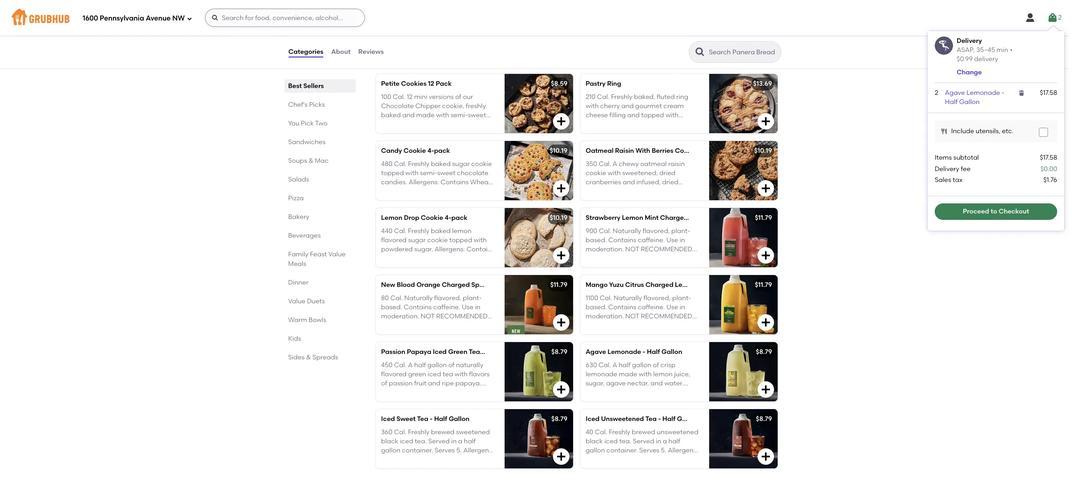 Task type: describe. For each thing, give the bounding box(es) containing it.
half inside 360 cal. freshly brewed sweetened black iced tea. served in a half gallon container. serves 5. allergens: none
[[464, 438, 476, 446]]

flavored inside 440 cal. freshly baked lemon flavored sugar cookie topped with powdered sugar. allergens: contains wheat, soy, milk, egg
[[381, 237, 407, 244]]

sweet inside 390 cal. a traditional favorite, freshly baked and made with semi-sweet chocolate chunks & milk chocolate flakes. allergens: contains wheat, soy, milk, egg
[[672, 35, 691, 43]]

cheese
[[586, 112, 608, 119]]

strawberry lemon mint charged lemonade
[[586, 214, 723, 222]]

chef's picks tab
[[288, 100, 352, 110]]

- up 630 cal. a half gallon of crisp lemonade made with lemon juice, sugar, agave nectar, and water. serves 5. allergens: none
[[643, 349, 645, 356]]

iced unsweetened tea - half gallon
[[586, 416, 698, 423]]

brewed for unsweetened
[[632, 429, 655, 436]]

contains inside 440 cal. freshly baked lemon flavored sugar cookie topped with powdered sugar. allergens: contains wheat, soy, milk, egg
[[466, 246, 495, 254]]

water.
[[664, 380, 683, 388]]

and up filling
[[621, 102, 634, 110]]

pick
[[301, 120, 313, 127]]

$0.00
[[1040, 165, 1057, 173]]

with down 210
[[586, 102, 599, 110]]

warm bowls tab
[[288, 316, 352, 325]]

family feast value meals
[[288, 251, 345, 268]]

$13.69
[[753, 80, 772, 88]]

serves inside 450 cal. a half gallon of naturally flavored green iced tea with flavors of passion fruit and ripe papaya. serves 5. allergens: none
[[381, 389, 401, 397]]

freshly for ring
[[611, 93, 632, 101]]

$11.79 for strawberry lemon mint charged lemonade
[[755, 214, 772, 222]]

440 cal. freshly baked lemon flavored sugar cookie topped with powdered sugar. allergens: contains wheat, soy, milk, egg
[[381, 227, 495, 263]]

warm bowls
[[288, 316, 326, 324]]

0 vertical spatial agave lemonade - half gallon
[[945, 89, 1004, 106]]

flavored inside 450 cal. a half gallon of naturally flavored green iced tea with flavors of passion fruit and ripe papaya. serves 5. allergens: none
[[381, 371, 407, 379]]

2 horizontal spatial chocolate
[[662, 44, 694, 52]]

5. inside 450 cal. a half gallon of naturally flavored green iced tea with flavors of passion fruit and ripe papaya. serves 5. allergens: none
[[403, 389, 408, 397]]

allergens: inside 40 cal. freshly brewed unsweetened black iced tea. served in a half gallon container. serves 5. allergens: none
[[668, 447, 698, 455]]

main navigation navigation
[[0, 0, 1069, 36]]

two
[[315, 120, 327, 127]]

& for mac
[[308, 157, 313, 165]]

baked inside 390 cal. a traditional favorite, freshly baked and made with semi-sweet chocolate chunks & milk chocolate flakes. allergens: contains wheat, soy, milk, egg
[[586, 35, 605, 43]]

1 horizontal spatial pack
[[451, 214, 467, 222]]

delivery for fee
[[935, 165, 959, 173]]

brewed for sweetened
[[431, 429, 454, 436]]

about button
[[331, 36, 351, 68]]

proceed to checkout
[[963, 208, 1029, 216]]

half inside 630 cal. a half gallon of crisp lemonade made with lemon juice, sugar, agave nectar, and water. serves 5. allergens: none
[[619, 361, 630, 369]]

chocolate inside 480 cal. freshly baked sugar cookie topped with semi-sweet chocolate candies. allergens: contains wheat, soy, milk, egg
[[457, 169, 488, 177]]

iced for iced sweet tea - half gallon
[[381, 416, 395, 423]]

pizza
[[288, 195, 304, 202]]

freshly
[[679, 26, 699, 34]]

include
[[951, 128, 974, 135]]

one dozen mixed cookies image
[[504, 7, 573, 66]]

fluted
[[657, 93, 675, 101]]

about
[[331, 48, 351, 56]]

yuzu
[[609, 281, 624, 289]]

cookie right candy
[[404, 147, 426, 155]]

lemonade
[[586, 371, 617, 379]]

gourmet
[[635, 102, 662, 110]]

allergens: inside 630 cal. a half gallon of crisp lemonade made with lemon juice, sugar, agave nectar, and water. serves 5. allergens: none
[[614, 389, 645, 397]]

5. inside 360 cal. freshly brewed sweetened black iced tea. served in a half gallon container. serves 5. allergens: none
[[456, 447, 462, 455]]

none inside 630 cal. a half gallon of crisp lemonade made with lemon juice, sugar, agave nectar, and water. serves 5. allergens: none
[[646, 389, 662, 397]]

gallon inside 630 cal. a half gallon of crisp lemonade made with lemon juice, sugar, agave nectar, and water. serves 5. allergens: none
[[632, 361, 651, 369]]

lemonade inside agave lemonade - half gallon
[[966, 89, 1000, 97]]

12
[[428, 80, 434, 88]]

petite cookies 12 pack
[[381, 80, 452, 88]]

sales tax
[[935, 176, 963, 184]]

$8.79 for 630 cal. a half gallon of crisp lemonade made with lemon juice, sugar, agave nectar, and water. serves 5. allergens: none
[[756, 349, 772, 356]]

Search for food, convenience, alcohol... search field
[[205, 9, 365, 27]]

svg image for pastry ring
[[760, 116, 771, 127]]

tea for iced unsweetened tea - half gallon
[[645, 416, 657, 423]]

& inside 390 cal. a traditional favorite, freshly baked and made with semi-sweet chocolate chunks & milk chocolate flakes. allergens: contains wheat, soy, milk, egg
[[642, 44, 647, 52]]

family
[[288, 251, 308, 258]]

iced for iced unsweetened tea - half gallon
[[586, 416, 599, 423]]

sandwiches tab
[[288, 137, 352, 147]]

candy
[[381, 147, 402, 155]]

freshly for cookie
[[408, 160, 429, 168]]

lemon inside 630 cal. a half gallon of crisp lemonade made with lemon juice, sugar, agave nectar, and water. serves 5. allergens: none
[[653, 371, 673, 379]]

svg image inside tooltip
[[1018, 89, 1025, 97]]

pack
[[436, 80, 452, 88]]

0 horizontal spatial pack
[[434, 147, 450, 155]]

flavors
[[469, 371, 490, 379]]

made for chunks
[[621, 35, 639, 43]]

cookie inside 480 cal. freshly baked sugar cookie topped with semi-sweet chocolate candies. allergens: contains wheat, soy, milk, egg
[[471, 160, 492, 168]]

change button
[[957, 68, 982, 77]]

half up 630 cal. a half gallon of crisp lemonade made with lemon juice, sugar, agave nectar, and water. serves 5. allergens: none
[[647, 349, 660, 356]]

- right sweet
[[430, 416, 433, 423]]

cookie right drop
[[421, 214, 443, 222]]

wheat, inside 390 cal. a traditional favorite, freshly baked and made with semi-sweet chocolate chunks & milk chocolate flakes. allergens: contains wheat, soy, milk, egg
[[668, 54, 691, 61]]

5. inside 40 cal. freshly brewed unsweetened black iced tea. served in a half gallon container. serves 5. allergens: none
[[661, 447, 666, 455]]

value inside family feast value meals
[[328, 251, 345, 258]]

soups
[[288, 157, 307, 165]]

svg image inside 2 button
[[1047, 12, 1058, 23]]

•
[[1010, 46, 1013, 54]]

delivery fee
[[935, 165, 971, 173]]

nectar,
[[627, 380, 649, 388]]

agave inside agave lemonade - half gallon
[[945, 89, 965, 97]]

lemon inside 440 cal. freshly baked lemon flavored sugar cookie topped with powdered sugar. allergens: contains wheat, soy, milk, egg
[[452, 227, 471, 235]]

mango yuzu citrus charged lemonade
[[586, 281, 708, 289]]

0 horizontal spatial agave lemonade - half gallon
[[586, 349, 682, 356]]

milk, inside 390 cal. a traditional favorite, freshly baked and made with semi-sweet chocolate chunks & milk chocolate flakes. allergens: contains wheat, soy, milk, egg
[[600, 63, 613, 71]]

reviews
[[358, 48, 384, 56]]

half up unsweetened
[[662, 416, 675, 423]]

chef's picks
[[288, 101, 325, 109]]

agave
[[606, 380, 626, 388]]

wheat, inside 440 cal. freshly baked lemon flavored sugar cookie topped with powdered sugar. allergens: contains wheat, soy, milk, egg
[[381, 255, 403, 263]]

pennsylvania
[[100, 14, 144, 22]]

asap,
[[957, 46, 975, 54]]

a for flavored
[[408, 361, 413, 369]]

with inside 440 cal. freshly baked lemon flavored sugar cookie topped with powdered sugar. allergens: contains wheat, soy, milk, egg
[[474, 237, 487, 244]]

$8.79 for 360 cal. freshly brewed sweetened black iced tea. served in a half gallon container. serves 5. allergens: none
[[551, 416, 567, 423]]

tea for iced sweet tea - half gallon
[[417, 416, 428, 423]]

5. inside 630 cal. a half gallon of crisp lemonade made with lemon juice, sugar, agave nectar, and water. serves 5. allergens: none
[[607, 389, 613, 397]]

40 cal. freshly brewed unsweetened black iced tea. served in a half gallon container. serves 5. allergens: none
[[586, 429, 698, 464]]

of for lemon
[[653, 361, 659, 369]]

with down cream
[[666, 112, 679, 119]]

topped inside 480 cal. freshly baked sugar cookie topped with semi-sweet chocolate candies. allergens: contains wheat, soy, milk, egg
[[381, 169, 404, 177]]

210 cal. freshly baked, fluted ring with cherry and gourmet cream cheese filling and topped with streusel and icing. serves 12. allergens: contains wheat, milk, egg
[[586, 93, 698, 138]]

mango
[[586, 281, 608, 289]]

cal. for 40
[[595, 429, 607, 436]]

contains inside 480 cal. freshly baked sugar cookie topped with semi-sweet chocolate candies. allergens: contains wheat, soy, milk, egg
[[441, 179, 469, 186]]

none inside 450 cal. a half gallon of naturally flavored green iced tea with flavors of passion fruit and ripe papaya. serves 5. allergens: none
[[442, 389, 457, 397]]

40
[[586, 429, 593, 436]]

mac
[[315, 157, 328, 165]]

sugar inside 440 cal. freshly baked lemon flavored sugar cookie topped with powdered sugar. allergens: contains wheat, soy, milk, egg
[[408, 237, 426, 244]]

drop
[[404, 214, 419, 222]]

pizza tab
[[288, 194, 352, 203]]

traditional
[[618, 26, 651, 34]]

papaya.
[[455, 380, 481, 388]]

charged for citrus
[[645, 281, 673, 289]]

petite
[[381, 80, 400, 88]]

2 inside tooltip
[[935, 89, 938, 97]]

half inside 450 cal. a half gallon of naturally flavored green iced tea with flavors of passion fruit and ripe papaya. serves 5. allergens: none
[[414, 361, 426, 369]]

charged for orange
[[442, 281, 470, 289]]

serves inside 630 cal. a half gallon of crisp lemonade made with lemon juice, sugar, agave nectar, and water. serves 5. allergens: none
[[586, 389, 606, 397]]

1 horizontal spatial 4-
[[445, 214, 451, 222]]

svg image for iced sweet tea - half gallon
[[556, 452, 566, 463]]

allergens: inside 480 cal. freshly baked sugar cookie topped with semi-sweet chocolate candies. allergens: contains wheat, soy, milk, egg
[[409, 179, 439, 186]]

min
[[997, 46, 1008, 54]]

served for unsweetened
[[633, 438, 654, 446]]

delivery
[[974, 55, 998, 63]]

juice,
[[674, 371, 690, 379]]

splash
[[471, 281, 492, 289]]

1 horizontal spatial chocolate
[[586, 44, 617, 52]]

gallon inside 360 cal. freshly brewed sweetened black iced tea. served in a half gallon container. serves 5. allergens: none
[[381, 447, 400, 455]]

svg image for iced unsweetened tea - half gallon
[[760, 452, 771, 463]]

2 inside button
[[1058, 14, 1062, 21]]

passion papaya iced green tea - half gallon
[[381, 349, 521, 356]]

$8.79 for 450 cal. a half gallon of naturally flavored green iced tea with flavors of passion fruit and ripe papaya. serves 5. allergens: none
[[551, 349, 567, 356]]

12.
[[665, 121, 672, 129]]

$8.79 for 40 cal. freshly brewed unsweetened black iced tea. served in a half gallon container. serves 5. allergens: none
[[756, 416, 772, 423]]

none inside 360 cal. freshly brewed sweetened black iced tea. served in a half gallon container. serves 5. allergens: none
[[381, 456, 397, 464]]

allergens: inside the 210 cal. freshly baked, fluted ring with cherry and gourmet cream cheese filling and topped with streusel and icing. serves 12. allergens: contains wheat, milk, egg
[[586, 130, 616, 138]]

half inside agave lemonade - half gallon link
[[945, 98, 958, 106]]

passion
[[381, 349, 405, 356]]

sugar inside 480 cal. freshly baked sugar cookie topped with semi-sweet chocolate candies. allergens: contains wheat, soy, milk, egg
[[452, 160, 470, 168]]

soups & mac
[[288, 157, 328, 165]]

favorite,
[[652, 26, 678, 34]]

spreads
[[312, 354, 338, 362]]

iced for iced unsweetened tea - half gallon
[[604, 438, 618, 446]]

svg image for strawberry lemon mint charged lemonade
[[760, 250, 771, 261]]

items subtotal
[[935, 154, 979, 162]]

630 cal. a half gallon of crisp lemonade made with lemon juice, sugar, agave nectar, and water. serves 5. allergens: none
[[586, 361, 690, 397]]

allergens: inside 390 cal. a traditional favorite, freshly baked and made with semi-sweet chocolate chunks & milk chocolate flakes. allergens: contains wheat, soy, milk, egg
[[607, 54, 637, 61]]

svg image for oatmeal raisin with berries cookie 4-pack
[[760, 183, 771, 194]]

half up flavors
[[486, 349, 499, 356]]

milk, inside 440 cal. freshly baked lemon flavored sugar cookie topped with powdered sugar. allergens: contains wheat, soy, milk, egg
[[419, 255, 433, 263]]

1 horizontal spatial tea
[[469, 349, 480, 356]]

svg image for mango yuzu citrus charged lemonade
[[760, 318, 771, 328]]

soy, inside 390 cal. a traditional favorite, freshly baked and made with semi-sweet chocolate chunks & milk chocolate flakes. allergens: contains wheat, soy, milk, egg
[[586, 63, 598, 71]]

tea
[[443, 371, 453, 379]]

avenue
[[146, 14, 171, 22]]

icing.
[[625, 121, 641, 129]]

serves inside 360 cal. freshly brewed sweetened black iced tea. served in a half gallon container. serves 5. allergens: none
[[435, 447, 455, 455]]

cookie right the berries
[[675, 147, 697, 155]]

cookie inside 440 cal. freshly baked lemon flavored sugar cookie topped with powdered sugar. allergens: contains wheat, soy, milk, egg
[[427, 237, 448, 244]]

to
[[991, 208, 997, 216]]

unsweetened
[[601, 416, 644, 423]]

ring
[[607, 80, 621, 88]]

390
[[586, 26, 597, 34]]

1 lemon from the left
[[381, 214, 402, 222]]

360 cal. freshly brewed sweetened black iced tea. served in a half gallon container. serves 5. allergens: none
[[381, 429, 494, 464]]

dinner
[[288, 279, 308, 287]]

390 cal. a traditional favorite, freshly baked and made with semi-sweet chocolate chunks & milk chocolate flakes. allergens: contains wheat, soy, milk, egg
[[586, 26, 699, 71]]

tax
[[953, 176, 963, 184]]

cal. for 450
[[394, 361, 406, 369]]

new blood orange charged splash - zero sugar!* image
[[504, 276, 573, 335]]

freshly for unsweetened
[[609, 429, 630, 436]]

with inside 450 cal. a half gallon of naturally flavored green iced tea with flavors of passion fruit and ripe papaya. serves 5. allergens: none
[[455, 371, 468, 379]]

passion papaya iced green tea - half gallon image
[[504, 343, 573, 402]]

charged for mint
[[660, 214, 688, 222]]

oatmeal raisin with berries cookie 4-pack
[[586, 147, 721, 155]]

1 horizontal spatial iced
[[433, 349, 447, 356]]

candy cookie 4-pack
[[381, 147, 450, 155]]

2 button
[[1047, 10, 1062, 26]]

black for 360
[[381, 438, 398, 446]]

flakes.
[[586, 54, 605, 61]]

with
[[636, 147, 650, 155]]

candy cookie 4-pack image
[[504, 141, 573, 201]]

utensils,
[[976, 128, 1000, 135]]

$11.79 for new blood orange charged splash - zero sugar!*
[[550, 281, 567, 289]]

0 horizontal spatial 4-
[[427, 147, 434, 155]]

- inside agave lemonade - half gallon
[[1002, 89, 1004, 97]]

value duets tab
[[288, 297, 352, 306]]

container. for 360
[[402, 447, 433, 455]]

contains inside 390 cal. a traditional favorite, freshly baked and made with semi-sweet chocolate chunks & milk chocolate flakes. allergens: contains wheat, soy, milk, egg
[[639, 54, 667, 61]]

topped inside 440 cal. freshly baked lemon flavored sugar cookie topped with powdered sugar. allergens: contains wheat, soy, milk, egg
[[449, 237, 472, 244]]

gallon inside 40 cal. freshly brewed unsweetened black iced tea. served in a half gallon container. serves 5. allergens: none
[[586, 447, 605, 455]]

citrus
[[625, 281, 644, 289]]

berries
[[652, 147, 673, 155]]

iced unsweetened tea - half gallon image
[[709, 410, 777, 469]]

$10.19 for oatmeal raisin with berries cookie 4-pack
[[550, 147, 567, 155]]

baked for cookie
[[431, 160, 451, 168]]

mint
[[645, 214, 659, 222]]

baked,
[[634, 93, 655, 101]]

with inside 480 cal. freshly baked sugar cookie topped with semi-sweet chocolate candies. allergens: contains wheat, soy, milk, egg
[[405, 169, 418, 177]]

semi- inside 390 cal. a traditional favorite, freshly baked and made with semi-sweet chocolate chunks & milk chocolate flakes. allergens: contains wheat, soy, milk, egg
[[655, 35, 672, 43]]

oatmeal
[[586, 147, 613, 155]]

duets
[[307, 298, 325, 305]]

cal. for 440
[[394, 227, 406, 235]]



Task type: vqa. For each thing, say whether or not it's contained in the screenshot.
"$17.58"
yes



Task type: locate. For each thing, give the bounding box(es) containing it.
served inside 360 cal. freshly brewed sweetened black iced tea. served in a half gallon container. serves 5. allergens: none
[[428, 438, 450, 446]]

and
[[607, 35, 619, 43], [621, 102, 634, 110], [627, 112, 640, 119], [611, 121, 623, 129], [428, 380, 440, 388], [651, 380, 663, 388]]

egg down ring
[[686, 130, 698, 138]]

egg up orange
[[434, 255, 446, 263]]

delivery inside delivery asap, 35–45 min • $0.99 delivery
[[957, 37, 982, 45]]

egg inside 480 cal. freshly baked sugar cookie topped with semi-sweet chocolate candies. allergens: contains wheat, soy, milk, egg
[[410, 188, 422, 196]]

1 vertical spatial delivery
[[935, 165, 959, 173]]

freshly
[[611, 93, 632, 101], [408, 160, 429, 168], [408, 227, 429, 235], [408, 429, 429, 436], [609, 429, 630, 436]]

a for unsweetened
[[663, 438, 667, 446]]

brewed inside 40 cal. freshly brewed unsweetened black iced tea. served in a half gallon container. serves 5. allergens: none
[[632, 429, 655, 436]]

1 horizontal spatial tea.
[[619, 438, 631, 446]]

gallon inside 450 cal. a half gallon of naturally flavored green iced tea with flavors of passion fruit and ripe papaya. serves 5. allergens: none
[[427, 361, 447, 369]]

svg image for agave lemonade - half gallon
[[760, 385, 771, 396]]

a inside 360 cal. freshly brewed sweetened black iced tea. served in a half gallon container. serves 5. allergens: none
[[458, 438, 462, 446]]

categories
[[288, 48, 323, 56]]

soy, for 440 cal. freshly baked lemon flavored sugar cookie topped with powdered sugar. allergens: contains wheat, soy, milk, egg
[[405, 255, 417, 263]]

chef's
[[288, 101, 307, 109]]

0 vertical spatial $17.58
[[1040, 89, 1057, 97]]

2 lemon from the left
[[622, 214, 643, 222]]

1 vertical spatial sugar
[[408, 237, 426, 244]]

milk, inside the 210 cal. freshly baked, fluted ring with cherry and gourmet cream cheese filling and topped with streusel and icing. serves 12. allergens: contains wheat, milk, egg
[[671, 130, 685, 138]]

brewed down "iced sweet tea - half gallon"
[[431, 429, 454, 436]]

1 horizontal spatial of
[[448, 361, 454, 369]]

- left zero
[[494, 281, 497, 289]]

warm
[[288, 316, 307, 324]]

2 horizontal spatial tea
[[645, 416, 657, 423]]

480
[[381, 160, 392, 168]]

categories button
[[288, 36, 324, 68]]

cal. right 40
[[595, 429, 607, 436]]

orange
[[416, 281, 440, 289]]

with up splash
[[474, 237, 487, 244]]

2 horizontal spatial pack
[[705, 147, 721, 155]]

half
[[945, 98, 958, 106], [486, 349, 499, 356], [647, 349, 660, 356], [434, 416, 447, 423], [662, 416, 675, 423]]

0 vertical spatial sugar
[[452, 160, 470, 168]]

petite cookies 12 pack image
[[504, 74, 573, 133]]

1 $17.58 from the top
[[1040, 89, 1057, 97]]

a for lemonade
[[613, 361, 617, 369]]

0 horizontal spatial semi-
[[420, 169, 437, 177]]

tea. for unsweetened
[[619, 438, 631, 446]]

none down ripe
[[442, 389, 457, 397]]

1 horizontal spatial sweet
[[672, 35, 691, 43]]

1 in from the left
[[451, 438, 457, 446]]

1 vertical spatial flavored
[[381, 371, 407, 379]]

1 vertical spatial $17.58
[[1040, 154, 1057, 162]]

soups & mac tab
[[288, 156, 352, 166]]

1 vertical spatial value
[[288, 298, 305, 305]]

2 vertical spatial &
[[306, 354, 311, 362]]

black down 40
[[586, 438, 603, 446]]

sugar
[[452, 160, 470, 168], [408, 237, 426, 244]]

sugar.
[[414, 246, 433, 254]]

delivery up "asap,"
[[957, 37, 982, 45]]

flavored up powdered
[[381, 237, 407, 244]]

cookie
[[471, 160, 492, 168], [427, 237, 448, 244]]

black for 40
[[586, 438, 603, 446]]

serves inside the 210 cal. freshly baked, fluted ring with cherry and gourmet cream cheese filling and topped with streusel and icing. serves 12. allergens: contains wheat, milk, egg
[[643, 121, 663, 129]]

5. down unsweetened
[[661, 447, 666, 455]]

best
[[288, 82, 302, 90]]

gallon down 360
[[381, 447, 400, 455]]

served for sweetened
[[428, 438, 450, 446]]

served inside 40 cal. freshly brewed unsweetened black iced tea. served in a half gallon container. serves 5. allergens: none
[[633, 438, 654, 446]]

1 served from the left
[[428, 438, 450, 446]]

charged right mint
[[660, 214, 688, 222]]

1 vertical spatial 2
[[935, 89, 938, 97]]

pack
[[434, 147, 450, 155], [705, 147, 721, 155], [451, 214, 467, 222]]

lemon drop cookie 4-pack image
[[504, 208, 573, 268]]

dinner tab
[[288, 278, 352, 288]]

svg image for passion papaya iced green tea - half gallon
[[556, 385, 566, 396]]

subtotal
[[953, 154, 979, 162]]

0 horizontal spatial iced
[[400, 438, 413, 446]]

iced sweet tea - half gallon image
[[504, 410, 573, 469]]

1 horizontal spatial value
[[328, 251, 345, 258]]

allergens: inside 440 cal. freshly baked lemon flavored sugar cookie topped with powdered sugar. allergens: contains wheat, soy, milk, egg
[[435, 246, 465, 254]]

serves down "iced sweet tea - half gallon"
[[435, 447, 455, 455]]

with up nectar,
[[639, 371, 652, 379]]

cal. inside the 210 cal. freshly baked, fluted ring with cherry and gourmet cream cheese filling and topped with streusel and icing. serves 12. allergens: contains wheat, milk, egg
[[597, 93, 609, 101]]

freshly inside 40 cal. freshly brewed unsweetened black iced tea. served in a half gallon container. serves 5. allergens: none
[[609, 429, 630, 436]]

1 brewed from the left
[[431, 429, 454, 436]]

agave up 630 on the right bottom of the page
[[586, 349, 606, 356]]

egg inside 440 cal. freshly baked lemon flavored sugar cookie topped with powdered sugar. allergens: contains wheat, soy, milk, egg
[[434, 255, 446, 263]]

lemon down crisp
[[653, 371, 673, 379]]

freshly inside 440 cal. freshly baked lemon flavored sugar cookie topped with powdered sugar. allergens: contains wheat, soy, milk, egg
[[408, 227, 429, 235]]

milk, down candies.
[[395, 188, 409, 196]]

cal. right 360
[[394, 429, 406, 436]]

feast
[[310, 251, 327, 258]]

2 vertical spatial baked
[[431, 227, 451, 235]]

a for and
[[612, 26, 617, 34]]

tea. down "iced sweet tea - half gallon"
[[415, 438, 427, 446]]

ripe
[[442, 380, 454, 388]]

passion
[[389, 380, 413, 388]]

cal. inside 40 cal. freshly brewed unsweetened black iced tea. served in a half gallon container. serves 5. allergens: none
[[595, 429, 607, 436]]

container. down "iced sweet tea - half gallon"
[[402, 447, 433, 455]]

sweet inside 480 cal. freshly baked sugar cookie topped with semi-sweet chocolate candies. allergens: contains wheat, soy, milk, egg
[[437, 169, 455, 177]]

half up 360 cal. freshly brewed sweetened black iced tea. served in a half gallon container. serves 5. allergens: none
[[434, 416, 447, 423]]

delivery asap, 35–45 min • $0.99 delivery
[[957, 37, 1013, 63]]

value up warm
[[288, 298, 305, 305]]

0 vertical spatial lemon
[[452, 227, 471, 235]]

of inside 630 cal. a half gallon of crisp lemonade made with lemon juice, sugar, agave nectar, and water. serves 5. allergens: none
[[653, 361, 659, 369]]

2 horizontal spatial iced
[[604, 438, 618, 446]]

gallon inside agave lemonade - half gallon
[[959, 98, 980, 106]]

in for unsweetened
[[656, 438, 661, 446]]

cookies
[[401, 80, 427, 88]]

sales
[[935, 176, 951, 184]]

topped down lemon drop cookie 4-pack
[[449, 237, 472, 244]]

630
[[586, 361, 597, 369]]

soy, down the sugar.
[[405, 255, 417, 263]]

1 container. from the left
[[402, 447, 433, 455]]

2 horizontal spatial topped
[[641, 112, 664, 119]]

allergens: down chunks on the top of page
[[607, 54, 637, 61]]

semi- inside 480 cal. freshly baked sugar cookie topped with semi-sweet chocolate candies. allergens: contains wheat, soy, milk, egg
[[420, 169, 437, 177]]

semi- down candy cookie 4-pack in the top left of the page
[[420, 169, 437, 177]]

0 horizontal spatial black
[[381, 438, 398, 446]]

delivery up sales tax
[[935, 165, 959, 173]]

2 brewed from the left
[[632, 429, 655, 436]]

fruit
[[414, 380, 426, 388]]

2 served from the left
[[633, 438, 654, 446]]

& inside soups & mac tab
[[308, 157, 313, 165]]

0 vertical spatial flavored
[[381, 237, 407, 244]]

cal. for 360
[[394, 429, 406, 436]]

a inside 450 cal. a half gallon of naturally flavored green iced tea with flavors of passion fruit and ripe papaya. serves 5. allergens: none
[[408, 361, 413, 369]]

none down 360
[[381, 456, 397, 464]]

container. inside 360 cal. freshly brewed sweetened black iced tea. served in a half gallon container. serves 5. allergens: none
[[402, 447, 433, 455]]

1 vertical spatial baked
[[431, 160, 451, 168]]

cal. for 630
[[599, 361, 611, 369]]

baked down candy cookie 4-pack in the top left of the page
[[431, 160, 451, 168]]

agave lemonade - half gallon up 630 cal. a half gallon of crisp lemonade made with lemon juice, sugar, agave nectar, and water. serves 5. allergens: none
[[586, 349, 682, 356]]

kids
[[288, 335, 301, 343]]

2 black from the left
[[586, 438, 603, 446]]

made up nectar,
[[619, 371, 637, 379]]

$11.79
[[755, 214, 772, 222], [550, 281, 567, 289], [755, 281, 772, 289]]

sides & spreads tab
[[288, 353, 352, 363]]

0 horizontal spatial tea.
[[415, 438, 427, 446]]

0 horizontal spatial 2
[[935, 89, 938, 97]]

0 horizontal spatial chocolate
[[457, 169, 488, 177]]

1 vertical spatial made
[[619, 371, 637, 379]]

beverages tab
[[288, 231, 352, 241]]

2 horizontal spatial iced
[[586, 416, 599, 423]]

serves
[[643, 121, 663, 129], [381, 389, 401, 397], [586, 389, 606, 397], [435, 447, 455, 455], [639, 447, 659, 455]]

kids tab
[[288, 334, 352, 344]]

container. inside 40 cal. freshly brewed unsweetened black iced tea. served in a half gallon container. serves 5. allergens: none
[[606, 447, 638, 455]]

made for agave
[[619, 371, 637, 379]]

a up green
[[408, 361, 413, 369]]

of left crisp
[[653, 361, 659, 369]]

freshly for sweet
[[408, 429, 429, 436]]

cal. for 480
[[394, 160, 406, 168]]

of for tea
[[448, 361, 454, 369]]

container. for 40
[[606, 447, 638, 455]]

0 horizontal spatial value
[[288, 298, 305, 305]]

sides
[[288, 354, 304, 362]]

1 horizontal spatial agave
[[945, 89, 965, 97]]

0 horizontal spatial iced
[[381, 416, 395, 423]]

iced for iced sweet tea - half gallon
[[400, 438, 413, 446]]

chocolate chipper cookie 4-pack image
[[709, 7, 777, 66]]

0 vertical spatial soy,
[[586, 63, 598, 71]]

2 flavored from the top
[[381, 371, 407, 379]]

1 horizontal spatial served
[[633, 438, 654, 446]]

0 vertical spatial delivery
[[957, 37, 982, 45]]

and inside 390 cal. a traditional favorite, freshly baked and made with semi-sweet chocolate chunks & milk chocolate flakes. allergens: contains wheat, soy, milk, egg
[[607, 35, 619, 43]]

390 cal. a traditional favorite, freshly baked and made with semi-sweet chocolate chunks & milk chocolate flakes. allergens: contains wheat, soy, milk, egg button
[[580, 7, 777, 71]]

0 horizontal spatial a
[[458, 438, 462, 446]]

serves down sugar,
[[586, 389, 606, 397]]

1 vertical spatial agave
[[586, 349, 606, 356]]

1 horizontal spatial cookie
[[471, 160, 492, 168]]

1 vertical spatial soy,
[[381, 188, 394, 196]]

flavored up passion
[[381, 371, 407, 379]]

gallon up tea
[[427, 361, 447, 369]]

black inside 40 cal. freshly brewed unsweetened black iced tea. served in a half gallon container. serves 5. allergens: none
[[586, 438, 603, 446]]

value duets
[[288, 298, 325, 305]]

black inside 360 cal. freshly brewed sweetened black iced tea. served in a half gallon container. serves 5. allergens: none
[[381, 438, 398, 446]]

5. down passion
[[403, 389, 408, 397]]

$0.99
[[957, 55, 973, 63]]

flavored
[[381, 237, 407, 244], [381, 371, 407, 379]]

with inside 390 cal. a traditional favorite, freshly baked and made with semi-sweet chocolate chunks & milk chocolate flakes. allergens: contains wheat, soy, milk, egg
[[641, 35, 654, 43]]

tooltip containing delivery
[[927, 26, 1064, 231]]

a for sweetened
[[458, 438, 462, 446]]

milk, inside 480 cal. freshly baked sugar cookie topped with semi-sweet chocolate candies. allergens: contains wheat, soy, milk, egg
[[395, 188, 409, 196]]

and left water.
[[651, 380, 663, 388]]

salads tab
[[288, 175, 352, 184]]

cal. inside 450 cal. a half gallon of naturally flavored green iced tea with flavors of passion fruit and ripe papaya. serves 5. allergens: none
[[394, 361, 406, 369]]

0 horizontal spatial cookie
[[427, 237, 448, 244]]

sweet
[[672, 35, 691, 43], [437, 169, 455, 177]]

iced left green
[[433, 349, 447, 356]]

tea. inside 40 cal. freshly brewed unsweetened black iced tea. served in a half gallon container. serves 5. allergens: none
[[619, 438, 631, 446]]

half up green
[[414, 361, 426, 369]]

in inside 40 cal. freshly brewed unsweetened black iced tea. served in a half gallon container. serves 5. allergens: none
[[656, 438, 661, 446]]

1 vertical spatial lemon
[[653, 371, 673, 379]]

gallon down 40
[[586, 447, 605, 455]]

svg image
[[1025, 12, 1036, 23], [211, 14, 219, 21], [187, 16, 192, 21], [556, 116, 566, 127], [940, 128, 948, 135], [556, 183, 566, 194], [556, 318, 566, 328]]

0 vertical spatial value
[[328, 251, 345, 258]]

charged right citrus
[[645, 281, 673, 289]]

egg inside 390 cal. a traditional favorite, freshly baked and made with semi-sweet chocolate chunks & milk chocolate flakes. allergens: contains wheat, soy, milk, egg
[[615, 63, 627, 71]]

tea. for sweet
[[415, 438, 427, 446]]

a down sweetened
[[458, 438, 462, 446]]

0 horizontal spatial soy,
[[381, 188, 394, 196]]

cal. inside 480 cal. freshly baked sugar cookie topped with semi-sweet chocolate candies. allergens: contains wheat, soy, milk, egg
[[394, 160, 406, 168]]

iced up 360
[[381, 416, 395, 423]]

none inside 40 cal. freshly brewed unsweetened black iced tea. served in a half gallon container. serves 5. allergens: none
[[586, 456, 601, 464]]

0 vertical spatial 2
[[1058, 14, 1062, 21]]

baked down 390 on the top
[[586, 35, 605, 43]]

cal. for 210
[[597, 93, 609, 101]]

0 vertical spatial cookie
[[471, 160, 492, 168]]

480 cal. freshly baked sugar cookie topped with semi-sweet chocolate candies. allergens: contains wheat, soy, milk, egg
[[381, 160, 493, 196]]

& for spreads
[[306, 354, 311, 362]]

egg up ring
[[615, 63, 627, 71]]

egg
[[615, 63, 627, 71], [686, 130, 698, 138], [410, 188, 422, 196], [434, 255, 446, 263]]

a inside 390 cal. a traditional favorite, freshly baked and made with semi-sweet chocolate chunks & milk chocolate flakes. allergens: contains wheat, soy, milk, egg
[[612, 26, 617, 34]]

0 horizontal spatial tea
[[417, 416, 428, 423]]

baked for flavored
[[431, 227, 451, 235]]

wheat, inside 480 cal. freshly baked sugar cookie topped with semi-sweet chocolate candies. allergens: contains wheat, soy, milk, egg
[[470, 179, 493, 186]]

2 horizontal spatial 4-
[[699, 147, 705, 155]]

family feast value meals tab
[[288, 250, 352, 269]]

1 horizontal spatial sugar
[[452, 160, 470, 168]]

reviews button
[[358, 36, 384, 68]]

wheat,
[[668, 54, 691, 61], [647, 130, 669, 138], [470, 179, 493, 186], [381, 255, 403, 263]]

tooltip
[[927, 26, 1064, 231]]

sugar!*
[[514, 281, 537, 289]]

and inside 630 cal. a half gallon of crisp lemonade made with lemon juice, sugar, agave nectar, and water. serves 5. allergens: none
[[651, 380, 663, 388]]

0 horizontal spatial sweet
[[437, 169, 455, 177]]

4- up 480 cal. freshly baked sugar cookie topped with semi-sweet chocolate candies. allergens: contains wheat, soy, milk, egg
[[427, 147, 434, 155]]

soy, inside 440 cal. freshly baked lemon flavored sugar cookie topped with powdered sugar. allergens: contains wheat, soy, milk, egg
[[405, 255, 417, 263]]

of up tea
[[448, 361, 454, 369]]

0 vertical spatial semi-
[[655, 35, 672, 43]]

lemon drop cookie 4-pack
[[381, 214, 467, 222]]

iced inside 360 cal. freshly brewed sweetened black iced tea. served in a half gallon container. serves 5. allergens: none
[[400, 438, 413, 446]]

1 horizontal spatial a
[[663, 438, 667, 446]]

4- up 440 cal. freshly baked lemon flavored sugar cookie topped with powdered sugar. allergens: contains wheat, soy, milk, egg
[[445, 214, 451, 222]]

include utensils, etc.
[[951, 128, 1014, 135]]

agave lemonade - half gallon down change button
[[945, 89, 1004, 106]]

a left 'traditional'
[[612, 26, 617, 34]]

& left mac
[[308, 157, 313, 165]]

best sellers tab
[[288, 81, 352, 91]]

1 vertical spatial semi-
[[420, 169, 437, 177]]

in down unsweetened
[[656, 438, 661, 446]]

pastry ring image
[[709, 74, 777, 133]]

1 horizontal spatial agave lemonade - half gallon
[[945, 89, 1004, 106]]

2 container. from the left
[[606, 447, 638, 455]]

0 vertical spatial sweet
[[672, 35, 691, 43]]

and down filling
[[611, 121, 623, 129]]

Search Panera Bread search field
[[708, 48, 778, 57]]

soy, down flakes.
[[586, 63, 598, 71]]

1 vertical spatial &
[[308, 157, 313, 165]]

freshly inside 360 cal. freshly brewed sweetened black iced tea. served in a half gallon container. serves 5. allergens: none
[[408, 429, 429, 436]]

milk, down 12.
[[671, 130, 685, 138]]

cal. right 440
[[394, 227, 406, 235]]

baked down lemon drop cookie 4-pack
[[431, 227, 451, 235]]

none down 40
[[586, 456, 601, 464]]

blood
[[397, 281, 415, 289]]

fee
[[961, 165, 971, 173]]

naturally
[[456, 361, 483, 369]]

lemon up 440
[[381, 214, 402, 222]]

brewed inside 360 cal. freshly brewed sweetened black iced tea. served in a half gallon container. serves 5. allergens: none
[[431, 429, 454, 436]]

lemon left mint
[[622, 214, 643, 222]]

2 in from the left
[[656, 438, 661, 446]]

soy,
[[586, 63, 598, 71], [381, 188, 394, 196], [405, 255, 417, 263]]

sellers
[[303, 82, 324, 90]]

cal. inside 440 cal. freshly baked lemon flavored sugar cookie topped with powdered sugar. allergens: contains wheat, soy, milk, egg
[[394, 227, 406, 235]]

soy, for 480 cal. freshly baked sugar cookie topped with semi-sweet chocolate candies. allergens: contains wheat, soy, milk, egg
[[381, 188, 394, 196]]

freshly down candy cookie 4-pack in the top left of the page
[[408, 160, 429, 168]]

salads
[[288, 176, 309, 184]]

440
[[381, 227, 392, 235]]

serves inside 40 cal. freshly brewed unsweetened black iced tea. served in a half gallon container. serves 5. allergens: none
[[639, 447, 659, 455]]

wheat, inside the 210 cal. freshly baked, fluted ring with cherry and gourmet cream cheese filling and topped with streusel and icing. serves 12. allergens: contains wheat, milk, egg
[[647, 130, 669, 138]]

svg image for lemon drop cookie 4-pack
[[556, 250, 566, 261]]

1 black from the left
[[381, 438, 398, 446]]

oatmeal raisin with berries cookie 4-pack image
[[709, 141, 777, 201]]

1 a from the left
[[458, 438, 462, 446]]

$10.19 for strawberry lemon mint charged lemonade
[[550, 214, 567, 222]]

topped inside the 210 cal. freshly baked, fluted ring with cherry and gourmet cream cheese filling and topped with streusel and icing. serves 12. allergens: contains wheat, milk, egg
[[641, 112, 664, 119]]

allergens: down streusel
[[586, 130, 616, 138]]

& left milk
[[642, 44, 647, 52]]

0 horizontal spatial topped
[[381, 169, 404, 177]]

sweet down "freshly"
[[672, 35, 691, 43]]

you pick two
[[288, 120, 327, 127]]

half
[[414, 361, 426, 369], [619, 361, 630, 369], [464, 438, 476, 446], [668, 438, 680, 446]]

a inside 40 cal. freshly brewed unsweetened black iced tea. served in a half gallon container. serves 5. allergens: none
[[663, 438, 667, 446]]

iced up 40
[[586, 416, 599, 423]]

cal. inside 390 cal. a traditional favorite, freshly baked and made with semi-sweet chocolate chunks & milk chocolate flakes. allergens: contains wheat, soy, milk, egg
[[598, 26, 611, 34]]

1 tea. from the left
[[415, 438, 427, 446]]

1 vertical spatial topped
[[381, 169, 404, 177]]

tea up naturally
[[469, 349, 480, 356]]

1 horizontal spatial 2
[[1058, 14, 1062, 21]]

cherry
[[600, 102, 620, 110]]

35–45
[[976, 46, 995, 54]]

iced down sweet
[[400, 438, 413, 446]]

raisin
[[615, 147, 634, 155]]

bakery tab
[[288, 212, 352, 222]]

served down iced unsweetened tea - half gallon
[[633, 438, 654, 446]]

and inside 450 cal. a half gallon of naturally flavored green iced tea with flavors of passion fruit and ripe papaya. serves 5. allergens: none
[[428, 380, 440, 388]]

freshly down lemon drop cookie 4-pack
[[408, 227, 429, 235]]

cal. for 390
[[598, 26, 611, 34]]

delivery icon image
[[935, 37, 953, 55]]

allergens: inside 360 cal. freshly brewed sweetened black iced tea. served in a half gallon container. serves 5. allergens: none
[[463, 447, 494, 455]]

2 vertical spatial soy,
[[405, 255, 417, 263]]

0 vertical spatial agave
[[945, 89, 965, 97]]

and up the icing.
[[627, 112, 640, 119]]

iced inside 450 cal. a half gallon of naturally flavored green iced tea with flavors of passion fruit and ripe papaya. serves 5. allergens: none
[[428, 371, 441, 379]]

contains inside the 210 cal. freshly baked, fluted ring with cherry and gourmet cream cheese filling and topped with streusel and icing. serves 12. allergens: contains wheat, milk, egg
[[617, 130, 646, 138]]

delivery for asap,
[[957, 37, 982, 45]]

0 vertical spatial made
[[621, 35, 639, 43]]

serves left 12.
[[643, 121, 663, 129]]

soy, inside 480 cal. freshly baked sugar cookie topped with semi-sweet chocolate candies. allergens: contains wheat, soy, milk, egg
[[381, 188, 394, 196]]

of
[[448, 361, 454, 369], [653, 361, 659, 369], [381, 380, 387, 388]]

tea. inside 360 cal. freshly brewed sweetened black iced tea. served in a half gallon container. serves 5. allergens: none
[[415, 438, 427, 446]]

1 horizontal spatial semi-
[[655, 35, 672, 43]]

agave lemonade - half gallon link
[[945, 89, 1004, 106]]

2 horizontal spatial of
[[653, 361, 659, 369]]

green
[[448, 349, 467, 356]]

proceed to checkout button
[[935, 204, 1057, 220]]

0 horizontal spatial of
[[381, 380, 387, 388]]

4- right the berries
[[699, 147, 705, 155]]

iced
[[433, 349, 447, 356], [381, 416, 395, 423], [586, 416, 599, 423]]

bowls
[[308, 316, 326, 324]]

half down sweetened
[[464, 438, 476, 446]]

candies.
[[381, 179, 407, 186]]

mango yuzu citrus charged lemonade image
[[709, 276, 777, 335]]

1 horizontal spatial topped
[[449, 237, 472, 244]]

1 vertical spatial cookie
[[427, 237, 448, 244]]

and left ripe
[[428, 380, 440, 388]]

agave down change button
[[945, 89, 965, 97]]

cal. inside 360 cal. freshly brewed sweetened black iced tea. served in a half gallon container. serves 5. allergens: none
[[394, 429, 406, 436]]

svg image
[[1047, 12, 1058, 23], [760, 49, 771, 60], [1018, 89, 1025, 97], [760, 116, 771, 127], [760, 183, 771, 194], [556, 250, 566, 261], [760, 250, 771, 261], [760, 318, 771, 328], [556, 385, 566, 396], [760, 385, 771, 396], [556, 452, 566, 463], [760, 452, 771, 463]]

1 horizontal spatial container.
[[606, 447, 638, 455]]

semi- down favorite, at the top of the page
[[655, 35, 672, 43]]

0 horizontal spatial lemon
[[452, 227, 471, 235]]

iced inside 40 cal. freshly brewed unsweetened black iced tea. served in a half gallon container. serves 5. allergens: none
[[604, 438, 618, 446]]

5. down agave at the right
[[607, 389, 613, 397]]

strawberry lemon mint charged lemonade image
[[709, 208, 777, 268]]

allergens: right the sugar.
[[435, 246, 465, 254]]

0 horizontal spatial brewed
[[431, 429, 454, 436]]

in inside 360 cal. freshly brewed sweetened black iced tea. served in a half gallon container. serves 5. allergens: none
[[451, 438, 457, 446]]

freshly for drop
[[408, 227, 429, 235]]

black down 360
[[381, 438, 398, 446]]

1 horizontal spatial lemon
[[622, 214, 643, 222]]

with up papaya.
[[455, 371, 468, 379]]

0 vertical spatial baked
[[586, 35, 605, 43]]

0 horizontal spatial agave
[[586, 349, 606, 356]]

search icon image
[[694, 47, 705, 58]]

allergens: down unsweetened
[[668, 447, 698, 455]]

1 horizontal spatial in
[[656, 438, 661, 446]]

2 $17.58 from the top
[[1040, 154, 1057, 162]]

cal. right "450"
[[394, 361, 406, 369]]

1 horizontal spatial lemon
[[653, 371, 673, 379]]

2 a from the left
[[663, 438, 667, 446]]

checkout
[[999, 208, 1029, 216]]

1 vertical spatial sweet
[[437, 169, 455, 177]]

& inside the sides & spreads tab
[[306, 354, 311, 362]]

1 horizontal spatial black
[[586, 438, 603, 446]]

0 vertical spatial &
[[642, 44, 647, 52]]

agave lemonade - half gallon image
[[709, 343, 777, 402]]

0 horizontal spatial in
[[451, 438, 457, 446]]

half down unsweetened
[[668, 438, 680, 446]]

in for sweetened
[[451, 438, 457, 446]]

freshly inside the 210 cal. freshly baked, fluted ring with cherry and gourmet cream cheese filling and topped with streusel and icing. serves 12. allergens: contains wheat, milk, egg
[[611, 93, 632, 101]]

agave lemonade - half gallon
[[945, 89, 1004, 106], [586, 349, 682, 356]]

- up unsweetened
[[658, 416, 661, 423]]

made inside 630 cal. a half gallon of crisp lemonade made with lemon juice, sugar, agave nectar, and water. serves 5. allergens: none
[[619, 371, 637, 379]]

zero
[[498, 281, 512, 289]]

charged left splash
[[442, 281, 470, 289]]

- up naturally
[[482, 349, 484, 356]]

strawberry
[[586, 214, 620, 222]]

1600 pennsylvania avenue nw
[[83, 14, 185, 22]]

lemon down lemon drop cookie 4-pack
[[452, 227, 471, 235]]

0 horizontal spatial lemon
[[381, 214, 402, 222]]

sides & spreads
[[288, 354, 338, 362]]

cal. inside 630 cal. a half gallon of crisp lemonade made with lemon juice, sugar, agave nectar, and water. serves 5. allergens: none
[[599, 361, 611, 369]]

0 horizontal spatial sugar
[[408, 237, 426, 244]]

1 vertical spatial agave lemonade - half gallon
[[586, 349, 682, 356]]

0 horizontal spatial served
[[428, 438, 450, 446]]

you pick two tab
[[288, 119, 352, 128]]

milk, down the sugar.
[[419, 255, 433, 263]]

0 horizontal spatial container.
[[402, 447, 433, 455]]

pastry ring
[[586, 80, 621, 88]]

picks
[[309, 101, 325, 109]]

beverages
[[288, 232, 320, 240]]

egg inside the 210 cal. freshly baked, fluted ring with cherry and gourmet cream cheese filling and topped with streusel and icing. serves 12. allergens: contains wheat, milk, egg
[[686, 130, 698, 138]]

0 vertical spatial topped
[[641, 112, 664, 119]]

with inside 630 cal. a half gallon of crisp lemonade made with lemon juice, sugar, agave nectar, and water. serves 5. allergens: none
[[639, 371, 652, 379]]

$11.79 for mango yuzu citrus charged lemonade
[[755, 281, 772, 289]]

2 horizontal spatial soy,
[[586, 63, 598, 71]]

with up milk
[[641, 35, 654, 43]]

1 horizontal spatial soy,
[[405, 255, 417, 263]]

allergens: inside 450 cal. a half gallon of naturally flavored green iced tea with flavors of passion fruit and ripe papaya. serves 5. allergens: none
[[410, 389, 440, 397]]

half inside 40 cal. freshly brewed unsweetened black iced tea. served in a half gallon container. serves 5. allergens: none
[[668, 438, 680, 446]]

1 horizontal spatial iced
[[428, 371, 441, 379]]

2 tea. from the left
[[619, 438, 631, 446]]

2 vertical spatial topped
[[449, 237, 472, 244]]

none down nectar,
[[646, 389, 662, 397]]

1 flavored from the top
[[381, 237, 407, 244]]

soy, down candies.
[[381, 188, 394, 196]]

allergens: down fruit
[[410, 389, 440, 397]]

1 horizontal spatial brewed
[[632, 429, 655, 436]]

proceed
[[963, 208, 989, 216]]



